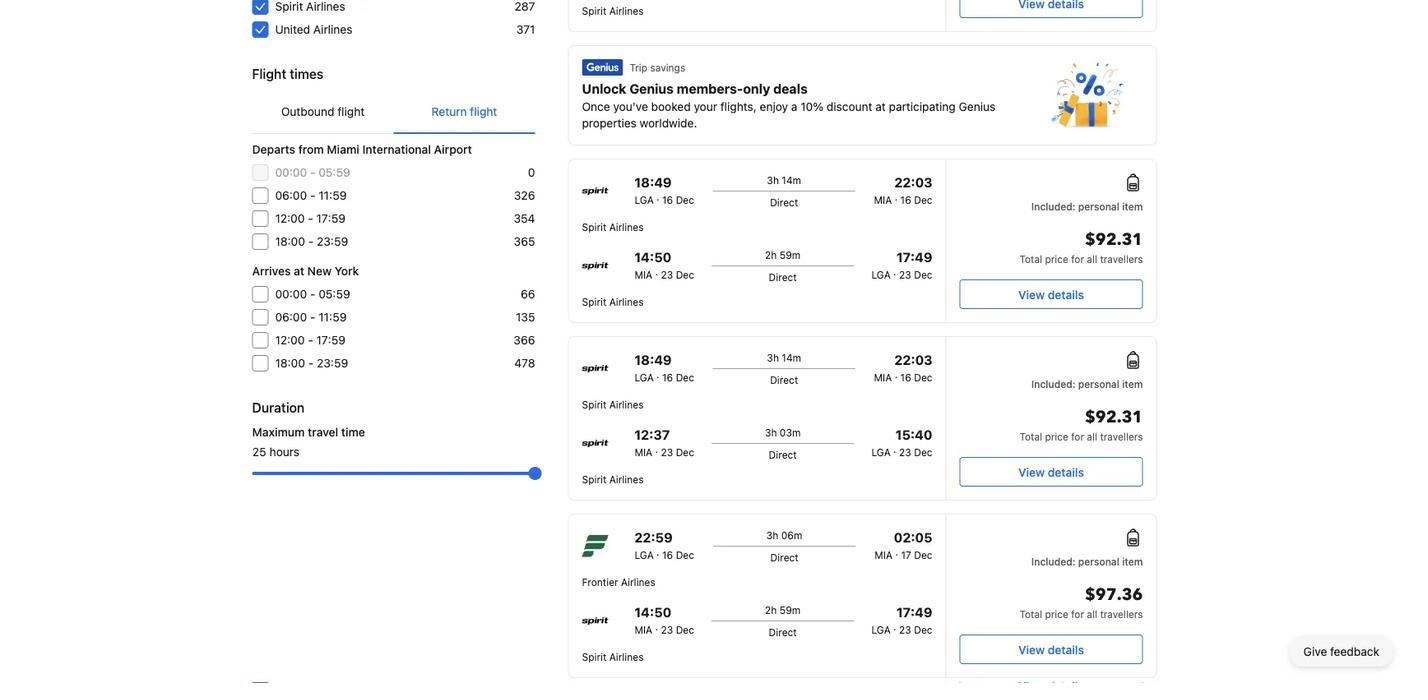 Task type: vqa. For each thing, say whether or not it's contained in the screenshot.
first View details button the 'View details'
no



Task type: describe. For each thing, give the bounding box(es) containing it.
00:00 - 05:59 for from
[[275, 166, 350, 179]]

03m
[[780, 427, 801, 438]]

10%
[[801, 100, 823, 114]]

6 spirit from the top
[[582, 651, 607, 663]]

outbound flight button
[[252, 90, 394, 133]]

return flight button
[[394, 90, 535, 133]]

17:49 lga . 23 dec for $92.31
[[871, 250, 932, 281]]

maximum
[[252, 426, 305, 439]]

hours
[[269, 445, 299, 459]]

22:59 lga . 16 dec
[[635, 530, 694, 561]]

give feedback
[[1304, 645, 1379, 659]]

personal for 1st the view details button from the bottom of the page
[[1078, 556, 1119, 568]]

- for 354
[[308, 212, 313, 225]]

trip
[[630, 62, 647, 73]]

18:49 lga . 16 dec for 12:37
[[635, 352, 694, 383]]

only
[[743, 81, 770, 97]]

0 horizontal spatial genius
[[630, 81, 674, 97]]

from
[[298, 143, 324, 156]]

17:49 for $92.31
[[896, 250, 932, 265]]

departs from miami international airport
[[252, 143, 472, 156]]

flight for outbound flight
[[337, 105, 365, 118]]

- for 366
[[308, 334, 313, 347]]

2 spirit from the top
[[582, 221, 607, 233]]

3h 03m
[[765, 427, 801, 438]]

366
[[514, 334, 535, 347]]

5 spirit from the top
[[582, 474, 607, 485]]

total for 2nd the view details button from the bottom of the page
[[1020, 431, 1042, 443]]

2h for $97.36
[[765, 605, 777, 616]]

12:00 - 17:59 for at
[[275, 334, 346, 347]]

02:05 mia . 17 dec
[[875, 530, 932, 561]]

12:00 for arrives
[[275, 334, 305, 347]]

time
[[341, 426, 365, 439]]

details for 1st the view details button from the bottom of the page
[[1048, 643, 1084, 657]]

new
[[307, 264, 332, 278]]

1 view from the top
[[1018, 288, 1045, 301]]

66
[[521, 287, 535, 301]]

frontier
[[582, 577, 618, 588]]

travel
[[308, 426, 338, 439]]

dec inside 15:40 lga . 23 dec
[[914, 447, 932, 458]]

united
[[275, 23, 310, 36]]

. inside 15:40 lga . 23 dec
[[893, 443, 896, 455]]

enjoy
[[760, 100, 788, 114]]

02:05
[[894, 530, 932, 546]]

give
[[1304, 645, 1327, 659]]

a
[[791, 100, 797, 114]]

17:59 for miami
[[316, 212, 346, 225]]

arrives at new york
[[252, 264, 359, 278]]

59m for $97.36
[[780, 605, 801, 616]]

flight for return flight
[[470, 105, 497, 118]]

give feedback button
[[1290, 638, 1393, 667]]

59m for $92.31
[[780, 249, 801, 261]]

dec inside 02:05 mia . 17 dec
[[914, 549, 932, 561]]

00:00 for departs
[[275, 166, 307, 179]]

once
[[582, 100, 610, 114]]

item for 1st the view details button from the bottom of the page
[[1122, 556, 1143, 568]]

maximum travel time 25 hours
[[252, 426, 365, 459]]

2 included: personal item from the top
[[1031, 378, 1143, 390]]

properties
[[582, 116, 637, 130]]

unlock
[[582, 81, 626, 97]]

$92.31 total price for all travellers for 17:49
[[1020, 229, 1143, 265]]

17:49 for $97.36
[[896, 605, 932, 621]]

2h for $92.31
[[765, 249, 777, 261]]

16 for third the view details button from the bottom
[[662, 194, 673, 206]]

deals
[[773, 81, 808, 97]]

. inside 02:05 mia . 17 dec
[[895, 546, 898, 558]]

duration
[[252, 400, 305, 416]]

united airlines
[[275, 23, 352, 36]]

outbound
[[281, 105, 334, 118]]

6 spirit airlines from the top
[[582, 651, 644, 663]]

12:00 - 17:59 for from
[[275, 212, 346, 225]]

22:03 mia . 16 dec for 17:49
[[874, 175, 932, 206]]

frontier airlines
[[582, 577, 655, 588]]

for for 1st the view details button from the bottom of the page
[[1071, 609, 1084, 620]]

view details for 2nd the view details button from the bottom of the page
[[1018, 466, 1084, 479]]

3 included: personal item from the top
[[1031, 556, 1143, 568]]

view details for third the view details button from the bottom
[[1018, 288, 1084, 301]]

23 inside 12:37 mia . 23 dec
[[661, 447, 673, 458]]

lga inside 15:40 lga . 23 dec
[[871, 447, 891, 458]]

14m for 15:40
[[782, 352, 801, 364]]

00:00 - 05:59 for at
[[275, 287, 350, 301]]

2h 59m for $92.31
[[765, 249, 801, 261]]

18:49 for 12:37
[[635, 352, 672, 368]]

3 spirit from the top
[[582, 296, 607, 308]]

arrives
[[252, 264, 291, 278]]

18:00 for departs
[[275, 235, 305, 248]]

1 horizontal spatial genius
[[959, 100, 996, 114]]

06:00 - 11:59 for at
[[275, 311, 347, 324]]

00:00 for arrives
[[275, 287, 307, 301]]

0
[[528, 166, 535, 179]]

15:40
[[896, 427, 932, 443]]

23:59 for new
[[317, 357, 348, 370]]

18:49 lga . 16 dec for 14:50
[[635, 175, 694, 206]]

booked
[[651, 100, 691, 114]]

3h 06m
[[767, 530, 802, 541]]

1 view details button from the top
[[960, 280, 1143, 309]]

flights,
[[720, 100, 757, 114]]

3h for 2nd the view details button from the bottom of the page
[[767, 352, 779, 364]]

included: for third the view details button from the bottom
[[1031, 201, 1076, 212]]

at inside unlock genius members-only deals once you've booked your flights, enjoy a 10% discount at participating genius properties worldwide.
[[876, 100, 886, 114]]

travellers for 2nd the view details button from the bottom of the page
[[1100, 431, 1143, 443]]

dec inside 22:59 lga . 16 dec
[[676, 549, 694, 561]]

326
[[514, 189, 535, 202]]

15:40 lga . 23 dec
[[871, 427, 932, 458]]

total for third the view details button from the bottom
[[1020, 253, 1042, 265]]

16 for 2nd the view details button from the bottom of the page
[[662, 372, 673, 383]]

international
[[362, 143, 431, 156]]

18:00 for arrives
[[275, 357, 305, 370]]

12:00 for departs
[[275, 212, 305, 225]]



Task type: locate. For each thing, give the bounding box(es) containing it.
dec
[[676, 194, 694, 206], [914, 194, 932, 206], [676, 269, 694, 281], [914, 269, 932, 281], [676, 372, 694, 383], [914, 372, 932, 383], [676, 447, 694, 458], [914, 447, 932, 458], [676, 549, 694, 561], [914, 549, 932, 561], [676, 624, 694, 636], [914, 624, 932, 636]]

22:03 down participating
[[895, 175, 932, 190]]

3 included: from the top
[[1031, 556, 1076, 568]]

05:59 down 'york'
[[319, 287, 350, 301]]

1 23:59 from the top
[[317, 235, 348, 248]]

1 vertical spatial 2h
[[765, 605, 777, 616]]

1 vertical spatial 06:00 - 11:59
[[275, 311, 347, 324]]

354
[[514, 212, 535, 225]]

trip savings
[[630, 62, 685, 73]]

22:59
[[635, 530, 673, 546]]

flight up miami
[[337, 105, 365, 118]]

1 vertical spatial included:
[[1031, 378, 1076, 390]]

details
[[1048, 288, 1084, 301], [1048, 466, 1084, 479], [1048, 643, 1084, 657]]

18:49 down 'worldwide.'
[[635, 175, 672, 190]]

1 vertical spatial item
[[1122, 378, 1143, 390]]

3 total from the top
[[1020, 609, 1042, 620]]

0 vertical spatial 14:50
[[635, 250, 671, 265]]

1 horizontal spatial at
[[876, 100, 886, 114]]

price for third the view details button from the bottom
[[1045, 253, 1068, 265]]

details for third the view details button from the bottom
[[1048, 288, 1084, 301]]

details for 2nd the view details button from the bottom of the page
[[1048, 466, 1084, 479]]

23
[[661, 269, 673, 281], [899, 269, 911, 281], [661, 447, 673, 458], [899, 447, 911, 458], [661, 624, 673, 636], [899, 624, 911, 636]]

1 vertical spatial at
[[294, 264, 304, 278]]

$92.31 total price for all travellers for 15:40
[[1020, 406, 1143, 443]]

3 item from the top
[[1122, 556, 1143, 568]]

1 view details from the top
[[1018, 288, 1084, 301]]

tab list
[[252, 90, 535, 135]]

06:00 down arrives at new york
[[275, 311, 307, 324]]

3 view from the top
[[1018, 643, 1045, 657]]

- for 478
[[308, 357, 314, 370]]

17:49 lga . 23 dec
[[871, 250, 932, 281], [871, 605, 932, 636]]

2 flight from the left
[[470, 105, 497, 118]]

00:00 - 05:59 down from
[[275, 166, 350, 179]]

$92.31
[[1085, 229, 1143, 251], [1085, 406, 1143, 429]]

all for 2nd the view details button from the bottom of the page
[[1087, 431, 1097, 443]]

18:49 lga . 16 dec up 12:37
[[635, 352, 694, 383]]

25
[[252, 445, 266, 459]]

17:59
[[316, 212, 346, 225], [316, 334, 346, 347]]

- for 365
[[308, 235, 314, 248]]

1 included: from the top
[[1031, 201, 1076, 212]]

18:49 lga . 16 dec
[[635, 175, 694, 206], [635, 352, 694, 383]]

3h 14m up the 3h 03m
[[767, 352, 801, 364]]

miami
[[327, 143, 359, 156]]

2 17:49 from the top
[[896, 605, 932, 621]]

06:00 down departs
[[275, 189, 307, 202]]

1 00:00 - 05:59 from the top
[[275, 166, 350, 179]]

3 view details button from the top
[[960, 635, 1143, 665]]

0 vertical spatial $92.31
[[1085, 229, 1143, 251]]

2 view from the top
[[1018, 466, 1045, 479]]

2 travellers from the top
[[1100, 431, 1143, 443]]

2 00:00 from the top
[[275, 287, 307, 301]]

all for 1st the view details button from the bottom of the page
[[1087, 609, 1097, 620]]

total inside $97.36 total price for all travellers
[[1020, 609, 1042, 620]]

travellers for third the view details button from the bottom
[[1100, 253, 1143, 265]]

12:00 - 17:59 up arrives at new york
[[275, 212, 346, 225]]

genius image
[[582, 59, 623, 76], [582, 59, 623, 76], [1051, 63, 1123, 128]]

3h
[[767, 174, 779, 186], [767, 352, 779, 364], [765, 427, 777, 438], [767, 530, 779, 541]]

18:00 up duration
[[275, 357, 305, 370]]

0 vertical spatial 00:00
[[275, 166, 307, 179]]

0 vertical spatial view details button
[[960, 280, 1143, 309]]

18:49
[[635, 175, 672, 190], [635, 352, 672, 368]]

$92.31 for 17:49
[[1085, 229, 1143, 251]]

0 vertical spatial 3h 14m
[[767, 174, 801, 186]]

mia inside 02:05 mia . 17 dec
[[875, 549, 893, 561]]

11:59
[[319, 189, 347, 202], [319, 311, 347, 324]]

$97.36
[[1085, 584, 1143, 607]]

12:00 - 17:59 down arrives at new york
[[275, 334, 346, 347]]

at left new on the top left of the page
[[294, 264, 304, 278]]

1 $92.31 from the top
[[1085, 229, 1143, 251]]

flight
[[252, 66, 286, 82]]

1 2h from the top
[[765, 249, 777, 261]]

05:59
[[319, 166, 350, 179], [319, 287, 350, 301]]

0 vertical spatial included:
[[1031, 201, 1076, 212]]

18:00 - 23:59 up arrives at new york
[[275, 235, 348, 248]]

06:00 - 11:59
[[275, 189, 347, 202], [275, 311, 347, 324]]

3h for 1st the view details button from the bottom of the page
[[767, 530, 779, 541]]

1 for from the top
[[1071, 253, 1084, 265]]

14m
[[782, 174, 801, 186], [782, 352, 801, 364]]

at
[[876, 100, 886, 114], [294, 264, 304, 278]]

2 total from the top
[[1020, 431, 1042, 443]]

0 vertical spatial 17:49 lga . 23 dec
[[871, 250, 932, 281]]

2 12:00 from the top
[[275, 334, 305, 347]]

16
[[662, 194, 673, 206], [900, 194, 911, 206], [662, 372, 673, 383], [900, 372, 911, 383], [662, 549, 673, 561]]

2 22:03 from the top
[[895, 352, 932, 368]]

return flight
[[432, 105, 497, 118]]

2 2h from the top
[[765, 605, 777, 616]]

12:37
[[635, 427, 670, 443]]

0 vertical spatial 17:59
[[316, 212, 346, 225]]

2 14:50 mia . 23 dec from the top
[[635, 605, 694, 636]]

for for third the view details button from the bottom
[[1071, 253, 1084, 265]]

0 vertical spatial 59m
[[780, 249, 801, 261]]

17:49 lga . 23 dec for $97.36
[[871, 605, 932, 636]]

1 vertical spatial 23:59
[[317, 357, 348, 370]]

. inside 22:59 lga . 16 dec
[[657, 546, 659, 558]]

1 vertical spatial 05:59
[[319, 287, 350, 301]]

2 17:59 from the top
[[316, 334, 346, 347]]

1 vertical spatial 18:00
[[275, 357, 305, 370]]

00:00 down departs
[[275, 166, 307, 179]]

return
[[432, 105, 467, 118]]

airport
[[434, 143, 472, 156]]

2 18:00 from the top
[[275, 357, 305, 370]]

2 all from the top
[[1087, 431, 1097, 443]]

1 flight from the left
[[337, 105, 365, 118]]

17
[[901, 549, 911, 561]]

4 spirit from the top
[[582, 399, 607, 410]]

0 vertical spatial $92.31 total price for all travellers
[[1020, 229, 1143, 265]]

flight right return in the top left of the page
[[470, 105, 497, 118]]

5 spirit airlines from the top
[[582, 474, 644, 485]]

11:59 down miami
[[319, 189, 347, 202]]

0 horizontal spatial at
[[294, 264, 304, 278]]

22:03 up 15:40
[[895, 352, 932, 368]]

06:00 - 11:59 down from
[[275, 189, 347, 202]]

0 vertical spatial 12:00 - 17:59
[[275, 212, 346, 225]]

135
[[516, 311, 535, 324]]

departs
[[252, 143, 295, 156]]

1 vertical spatial view
[[1018, 466, 1045, 479]]

11:59 down new on the top left of the page
[[319, 311, 347, 324]]

14:50
[[635, 250, 671, 265], [635, 605, 671, 621]]

2 vertical spatial details
[[1048, 643, 1084, 657]]

1 17:59 from the top
[[316, 212, 346, 225]]

2 05:59 from the top
[[319, 287, 350, 301]]

3 details from the top
[[1048, 643, 1084, 657]]

0 vertical spatial for
[[1071, 253, 1084, 265]]

0 vertical spatial 22:03
[[895, 175, 932, 190]]

0 vertical spatial all
[[1087, 253, 1097, 265]]

1 vertical spatial 17:49 lga . 23 dec
[[871, 605, 932, 636]]

1 item from the top
[[1122, 201, 1143, 212]]

2 price from the top
[[1045, 431, 1068, 443]]

price for 1st the view details button from the bottom of the page
[[1045, 609, 1068, 620]]

1 vertical spatial 22:03
[[895, 352, 932, 368]]

3 personal from the top
[[1078, 556, 1119, 568]]

06:00 - 11:59 down arrives at new york
[[275, 311, 347, 324]]

all inside $97.36 total price for all travellers
[[1087, 609, 1097, 620]]

personal
[[1078, 201, 1119, 212], [1078, 378, 1119, 390], [1078, 556, 1119, 568]]

1 total from the top
[[1020, 253, 1042, 265]]

1 vertical spatial 12:00
[[275, 334, 305, 347]]

12:00 - 17:59
[[275, 212, 346, 225], [275, 334, 346, 347]]

. inside 12:37 mia . 23 dec
[[655, 443, 658, 455]]

1 12:00 - 17:59 from the top
[[275, 212, 346, 225]]

3h left 03m in the bottom right of the page
[[765, 427, 777, 438]]

1 spirit airlines from the top
[[582, 5, 644, 16]]

2h
[[765, 249, 777, 261], [765, 605, 777, 616]]

$97.36 total price for all travellers
[[1020, 584, 1143, 620]]

1 vertical spatial price
[[1045, 431, 1068, 443]]

0 vertical spatial travellers
[[1100, 253, 1143, 265]]

item for 2nd the view details button from the bottom of the page
[[1122, 378, 1143, 390]]

23:59 up new on the top left of the page
[[317, 235, 348, 248]]

1 vertical spatial included: personal item
[[1031, 378, 1143, 390]]

1 vertical spatial personal
[[1078, 378, 1119, 390]]

06m
[[781, 530, 802, 541]]

00:00 - 05:59
[[275, 166, 350, 179], [275, 287, 350, 301]]

0 vertical spatial 23:59
[[317, 235, 348, 248]]

times
[[290, 66, 323, 82]]

05:59 for miami
[[319, 166, 350, 179]]

05:59 down miami
[[319, 166, 350, 179]]

3h for third the view details button from the bottom
[[767, 174, 779, 186]]

lga inside 22:59 lga . 16 dec
[[635, 549, 654, 561]]

00:00 down arrives at new york
[[275, 287, 307, 301]]

1 vertical spatial 59m
[[780, 605, 801, 616]]

1 06:00 - 11:59 from the top
[[275, 189, 347, 202]]

genius right participating
[[959, 100, 996, 114]]

2 spirit airlines from the top
[[582, 221, 644, 233]]

0 horizontal spatial flight
[[337, 105, 365, 118]]

2 2h 59m from the top
[[765, 605, 801, 616]]

1 14m from the top
[[782, 174, 801, 186]]

1 vertical spatial 00:00
[[275, 287, 307, 301]]

2 view details from the top
[[1018, 466, 1084, 479]]

travellers inside $97.36 total price for all travellers
[[1100, 609, 1143, 620]]

1 vertical spatial 06:00
[[275, 311, 307, 324]]

1 personal from the top
[[1078, 201, 1119, 212]]

05:59 for new
[[319, 287, 350, 301]]

worldwide.
[[640, 116, 697, 130]]

0 vertical spatial 00:00 - 05:59
[[275, 166, 350, 179]]

price for 2nd the view details button from the bottom of the page
[[1045, 431, 1068, 443]]

2 details from the top
[[1048, 466, 1084, 479]]

tab list containing outbound flight
[[252, 90, 535, 135]]

2 12:00 - 17:59 from the top
[[275, 334, 346, 347]]

unlock genius members-only deals once you've booked your flights, enjoy a 10% discount at participating genius properties worldwide.
[[582, 81, 996, 130]]

0 vertical spatial 14m
[[782, 174, 801, 186]]

1 vertical spatial travellers
[[1100, 431, 1143, 443]]

mia inside 12:37 mia . 23 dec
[[635, 447, 652, 458]]

spirit
[[582, 5, 607, 16], [582, 221, 607, 233], [582, 296, 607, 308], [582, 399, 607, 410], [582, 474, 607, 485], [582, 651, 607, 663]]

2 $92.31 total price for all travellers from the top
[[1020, 406, 1143, 443]]

00:00
[[275, 166, 307, 179], [275, 287, 307, 301]]

1 14:50 mia . 23 dec from the top
[[635, 250, 694, 281]]

1 all from the top
[[1087, 253, 1097, 265]]

18:49 up 12:37
[[635, 352, 672, 368]]

1 vertical spatial 22:03 mia . 16 dec
[[874, 352, 932, 383]]

3h up the 3h 03m
[[767, 352, 779, 364]]

$92.31 for 15:40
[[1085, 406, 1143, 429]]

3h down enjoy
[[767, 174, 779, 186]]

1 18:00 from the top
[[275, 235, 305, 248]]

2 vertical spatial total
[[1020, 609, 1042, 620]]

2h 59m for $97.36
[[765, 605, 801, 616]]

22:03 mia . 16 dec for 15:40
[[874, 352, 932, 383]]

3h 14m down enjoy
[[767, 174, 801, 186]]

all
[[1087, 253, 1097, 265], [1087, 431, 1097, 443], [1087, 609, 1097, 620]]

0 vertical spatial 14:50 mia . 23 dec
[[635, 250, 694, 281]]

0 vertical spatial view
[[1018, 288, 1045, 301]]

22:03 for 17:49
[[895, 175, 932, 190]]

1 00:00 from the top
[[275, 166, 307, 179]]

1 18:49 lga . 16 dec from the top
[[635, 175, 694, 206]]

savings
[[650, 62, 685, 73]]

3 all from the top
[[1087, 609, 1097, 620]]

1 travellers from the top
[[1100, 253, 1143, 265]]

2 3h 14m from the top
[[767, 352, 801, 364]]

2 vertical spatial price
[[1045, 609, 1068, 620]]

1 vertical spatial 14m
[[782, 352, 801, 364]]

price inside $97.36 total price for all travellers
[[1045, 609, 1068, 620]]

1 18:49 from the top
[[635, 175, 672, 190]]

0 vertical spatial genius
[[630, 81, 674, 97]]

12:00
[[275, 212, 305, 225], [275, 334, 305, 347]]

1 details from the top
[[1048, 288, 1084, 301]]

2 59m from the top
[[780, 605, 801, 616]]

- for 66
[[310, 287, 315, 301]]

0 vertical spatial personal
[[1078, 201, 1119, 212]]

2 11:59 from the top
[[319, 311, 347, 324]]

item for third the view details button from the bottom
[[1122, 201, 1143, 212]]

2 vertical spatial personal
[[1078, 556, 1119, 568]]

0 vertical spatial view details
[[1018, 288, 1084, 301]]

2 item from the top
[[1122, 378, 1143, 390]]

1 vertical spatial genius
[[959, 100, 996, 114]]

1 vertical spatial 17:59
[[316, 334, 346, 347]]

2 06:00 from the top
[[275, 311, 307, 324]]

1 22:03 mia . 16 dec from the top
[[874, 175, 932, 206]]

your
[[694, 100, 717, 114]]

1 18:00 - 23:59 from the top
[[275, 235, 348, 248]]

0 vertical spatial 11:59
[[319, 189, 347, 202]]

dec inside 12:37 mia . 23 dec
[[676, 447, 694, 458]]

york
[[335, 264, 359, 278]]

1 vertical spatial total
[[1020, 431, 1042, 443]]

2 06:00 - 11:59 from the top
[[275, 311, 347, 324]]

0 vertical spatial 2h
[[765, 249, 777, 261]]

item
[[1122, 201, 1143, 212], [1122, 378, 1143, 390], [1122, 556, 1143, 568]]

1 horizontal spatial flight
[[470, 105, 497, 118]]

1 vertical spatial 18:00 - 23:59
[[275, 357, 348, 370]]

1 vertical spatial all
[[1087, 431, 1097, 443]]

1 vertical spatial view details button
[[960, 457, 1143, 487]]

2 14m from the top
[[782, 352, 801, 364]]

18:49 lga . 16 dec down 'worldwide.'
[[635, 175, 694, 206]]

4 spirit airlines from the top
[[582, 399, 644, 410]]

view details for 1st the view details button from the bottom of the page
[[1018, 643, 1084, 657]]

.
[[657, 191, 659, 202], [895, 191, 898, 202], [655, 266, 658, 277], [893, 266, 896, 277], [657, 369, 659, 380], [895, 369, 898, 380], [655, 443, 658, 455], [893, 443, 896, 455], [657, 546, 659, 558], [895, 546, 898, 558], [655, 621, 658, 633], [893, 621, 896, 633]]

1 12:00 from the top
[[275, 212, 305, 225]]

3 price from the top
[[1045, 609, 1068, 620]]

14:50 for $92.31
[[635, 250, 671, 265]]

for for 2nd the view details button from the bottom of the page
[[1071, 431, 1084, 443]]

23:59 up travel
[[317, 357, 348, 370]]

all for third the view details button from the bottom
[[1087, 253, 1097, 265]]

0 vertical spatial included: personal item
[[1031, 201, 1143, 212]]

personal for third the view details button from the bottom
[[1078, 201, 1119, 212]]

14m up 03m in the bottom right of the page
[[782, 352, 801, 364]]

1 vertical spatial 2h 59m
[[765, 605, 801, 616]]

0 vertical spatial 22:03 mia . 16 dec
[[874, 175, 932, 206]]

2 22:03 mia . 16 dec from the top
[[874, 352, 932, 383]]

3h left 06m
[[767, 530, 779, 541]]

for inside $97.36 total price for all travellers
[[1071, 609, 1084, 620]]

371
[[516, 23, 535, 36]]

2 vertical spatial view
[[1018, 643, 1045, 657]]

1 vertical spatial $92.31 total price for all travellers
[[1020, 406, 1143, 443]]

1 11:59 from the top
[[319, 189, 347, 202]]

3 spirit airlines from the top
[[582, 296, 644, 308]]

365
[[514, 235, 535, 248]]

2 vertical spatial travellers
[[1100, 609, 1143, 620]]

2 23:59 from the top
[[317, 357, 348, 370]]

2 vertical spatial included: personal item
[[1031, 556, 1143, 568]]

22:03
[[895, 175, 932, 190], [895, 352, 932, 368]]

0 vertical spatial 12:00
[[275, 212, 305, 225]]

2 view details button from the top
[[960, 457, 1143, 487]]

1 06:00 from the top
[[275, 189, 307, 202]]

participating
[[889, 100, 956, 114]]

16 inside 22:59 lga . 16 dec
[[662, 549, 673, 561]]

2 for from the top
[[1071, 431, 1084, 443]]

2 18:49 lga . 16 dec from the top
[[635, 352, 694, 383]]

2 vertical spatial included:
[[1031, 556, 1076, 568]]

2 vertical spatial view details button
[[960, 635, 1143, 665]]

22:03 for 15:40
[[895, 352, 932, 368]]

1 vertical spatial 18:49 lga . 16 dec
[[635, 352, 694, 383]]

discount
[[827, 100, 872, 114]]

2 vertical spatial for
[[1071, 609, 1084, 620]]

06:00 - 11:59 for from
[[275, 189, 347, 202]]

06:00 for arrives
[[275, 311, 307, 324]]

1 vertical spatial 12:00 - 17:59
[[275, 334, 346, 347]]

11:59 for miami
[[319, 189, 347, 202]]

18:00 - 23:59 up duration
[[275, 357, 348, 370]]

1 vertical spatial for
[[1071, 431, 1084, 443]]

0 vertical spatial at
[[876, 100, 886, 114]]

0 vertical spatial 17:49
[[896, 250, 932, 265]]

14:50 for $97.36
[[635, 605, 671, 621]]

2 vertical spatial all
[[1087, 609, 1097, 620]]

included: for 2nd the view details button from the bottom of the page
[[1031, 378, 1076, 390]]

12:37 mia . 23 dec
[[635, 427, 694, 458]]

478
[[514, 357, 535, 370]]

0 vertical spatial 06:00
[[275, 189, 307, 202]]

14m for 17:49
[[782, 174, 801, 186]]

1 17:49 lga . 23 dec from the top
[[871, 250, 932, 281]]

direct
[[770, 197, 798, 208], [769, 271, 797, 283], [770, 374, 798, 386], [769, 449, 797, 461], [770, 552, 798, 563], [769, 627, 797, 638]]

travellers for 1st the view details button from the bottom of the page
[[1100, 609, 1143, 620]]

00:00 - 05:59 down new on the top left of the page
[[275, 287, 350, 301]]

2 included: from the top
[[1031, 378, 1076, 390]]

06:00 for departs
[[275, 189, 307, 202]]

1 22:03 from the top
[[895, 175, 932, 190]]

12:00 up arrives at new york
[[275, 212, 305, 225]]

0 vertical spatial details
[[1048, 288, 1084, 301]]

0 vertical spatial 2h 59m
[[765, 249, 801, 261]]

included:
[[1031, 201, 1076, 212], [1031, 378, 1076, 390], [1031, 556, 1076, 568]]

0 vertical spatial 05:59
[[319, 166, 350, 179]]

23 inside 15:40 lga . 23 dec
[[899, 447, 911, 458]]

view details
[[1018, 288, 1084, 301], [1018, 466, 1084, 479], [1018, 643, 1084, 657]]

3 travellers from the top
[[1100, 609, 1143, 620]]

2 vertical spatial view details
[[1018, 643, 1084, 657]]

3h 14m for 15:40
[[767, 352, 801, 364]]

1 05:59 from the top
[[319, 166, 350, 179]]

- for 135
[[310, 311, 315, 324]]

1 vertical spatial details
[[1048, 466, 1084, 479]]

18:00 - 23:59 for from
[[275, 235, 348, 248]]

1 17:49 from the top
[[896, 250, 932, 265]]

$92.31 total price for all travellers
[[1020, 229, 1143, 265], [1020, 406, 1143, 443]]

- for 326
[[310, 189, 315, 202]]

0 vertical spatial total
[[1020, 253, 1042, 265]]

1 vertical spatial 17:49
[[896, 605, 932, 621]]

14:50 mia . 23 dec for $97.36
[[635, 605, 694, 636]]

1 included: personal item from the top
[[1031, 201, 1143, 212]]

2h 59m
[[765, 249, 801, 261], [765, 605, 801, 616]]

1 vertical spatial $92.31
[[1085, 406, 1143, 429]]

1 vertical spatial view details
[[1018, 466, 1084, 479]]

1 $92.31 total price for all travellers from the top
[[1020, 229, 1143, 265]]

mia
[[874, 194, 892, 206], [635, 269, 652, 281], [874, 372, 892, 383], [635, 447, 652, 458], [875, 549, 893, 561], [635, 624, 652, 636]]

3 for from the top
[[1071, 609, 1084, 620]]

spirit airlines
[[582, 5, 644, 16], [582, 221, 644, 233], [582, 296, 644, 308], [582, 399, 644, 410], [582, 474, 644, 485], [582, 651, 644, 663]]

genius
[[630, 81, 674, 97], [959, 100, 996, 114]]

genius down trip savings
[[630, 81, 674, 97]]

0 vertical spatial 18:49
[[635, 175, 672, 190]]

14m down a
[[782, 174, 801, 186]]

2 personal from the top
[[1078, 378, 1119, 390]]

you've
[[613, 100, 648, 114]]

2 18:00 - 23:59 from the top
[[275, 357, 348, 370]]

1 14:50 from the top
[[635, 250, 671, 265]]

16 for 1st the view details button from the bottom of the page
[[662, 549, 673, 561]]

1 vertical spatial 11:59
[[319, 311, 347, 324]]

1 spirit from the top
[[582, 5, 607, 16]]

- for 0
[[310, 166, 315, 179]]

3h 14m for 17:49
[[767, 174, 801, 186]]

2 17:49 lga . 23 dec from the top
[[871, 605, 932, 636]]

outbound flight
[[281, 105, 365, 118]]

23:59 for miami
[[317, 235, 348, 248]]

17:59 up new on the top left of the page
[[316, 212, 346, 225]]

17:59 for new
[[316, 334, 346, 347]]

11:59 for new
[[319, 311, 347, 324]]

0 vertical spatial 06:00 - 11:59
[[275, 189, 347, 202]]

at right the discount
[[876, 100, 886, 114]]

total for 1st the view details button from the bottom of the page
[[1020, 609, 1042, 620]]

flight times
[[252, 66, 323, 82]]

14:50 mia . 23 dec for $92.31
[[635, 250, 694, 281]]

18:00 - 23:59 for at
[[275, 357, 348, 370]]

2 vertical spatial item
[[1122, 556, 1143, 568]]

included: for 1st the view details button from the bottom of the page
[[1031, 556, 1076, 568]]

total
[[1020, 253, 1042, 265], [1020, 431, 1042, 443], [1020, 609, 1042, 620]]

1 vertical spatial 14:50 mia . 23 dec
[[635, 605, 694, 636]]

0 vertical spatial 18:00
[[275, 235, 305, 248]]

0 vertical spatial item
[[1122, 201, 1143, 212]]

2 $92.31 from the top
[[1085, 406, 1143, 429]]

17:59 down new on the top left of the page
[[316, 334, 346, 347]]

18:00 - 23:59
[[275, 235, 348, 248], [275, 357, 348, 370]]

1 price from the top
[[1045, 253, 1068, 265]]

18:00 up arrives at new york
[[275, 235, 305, 248]]

personal for 2nd the view details button from the bottom of the page
[[1078, 378, 1119, 390]]

06:00
[[275, 189, 307, 202], [275, 311, 307, 324]]

0 vertical spatial price
[[1045, 253, 1068, 265]]

12:00 up duration
[[275, 334, 305, 347]]

feedback
[[1330, 645, 1379, 659]]

1 vertical spatial 14:50
[[635, 605, 671, 621]]

2 14:50 from the top
[[635, 605, 671, 621]]

1 vertical spatial 18:49
[[635, 352, 672, 368]]

18:49 for 14:50
[[635, 175, 672, 190]]

members-
[[677, 81, 743, 97]]

1 vertical spatial 3h 14m
[[767, 352, 801, 364]]

2 18:49 from the top
[[635, 352, 672, 368]]



